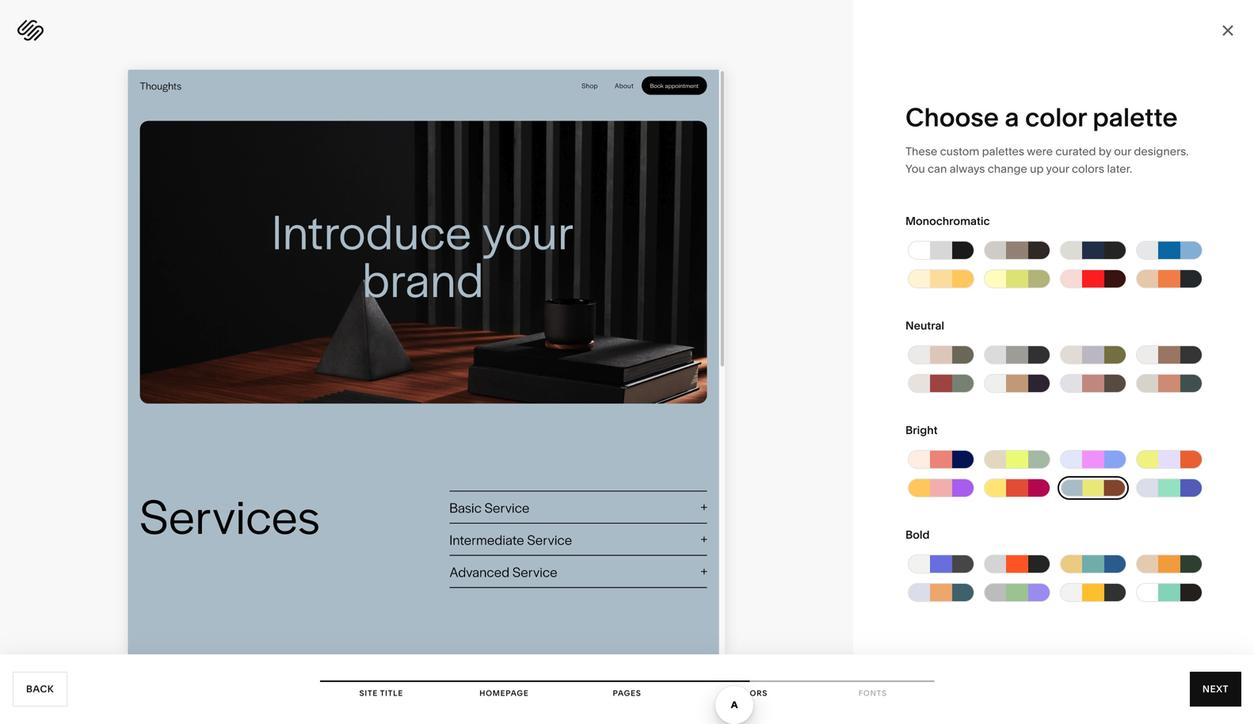 Task type: locate. For each thing, give the bounding box(es) containing it.
can
[[928, 162, 948, 176]]

your
[[1047, 162, 1070, 176]]

these custom palettes were curated by our designers. you can always change up your colors later.
[[906, 145, 1190, 176]]

designers.
[[1135, 145, 1190, 158]]

a
[[1005, 102, 1020, 133]]

were
[[1028, 145, 1054, 158]]

fonts
[[859, 689, 888, 698]]

choose
[[906, 102, 1000, 133]]

pages
[[613, 689, 642, 698]]

palette
[[1093, 102, 1178, 133]]

by
[[1099, 145, 1112, 158]]

monochromatic
[[906, 214, 990, 228]]

site title
[[360, 689, 403, 698]]

bold
[[906, 528, 930, 542]]

bright
[[906, 424, 938, 437]]

these
[[906, 145, 938, 158]]

always
[[950, 162, 986, 176]]

curated
[[1056, 145, 1097, 158]]



Task type: describe. For each thing, give the bounding box(es) containing it.
title
[[380, 689, 403, 698]]

you
[[906, 162, 926, 176]]

site
[[360, 689, 378, 698]]

colors
[[1073, 162, 1105, 176]]

custom
[[941, 145, 980, 158]]

homepage
[[480, 689, 529, 698]]

back button
[[13, 672, 67, 707]]

choose a color palette
[[906, 102, 1178, 133]]

colors
[[733, 689, 768, 698]]

our
[[1115, 145, 1132, 158]]

change
[[988, 162, 1028, 176]]

neutral
[[906, 319, 945, 333]]

next
[[1203, 684, 1230, 695]]

next button
[[1191, 672, 1242, 707]]

later.
[[1108, 162, 1133, 176]]

up
[[1031, 162, 1044, 176]]

color
[[1026, 102, 1087, 133]]

palettes
[[983, 145, 1025, 158]]

back
[[26, 684, 54, 695]]



Task type: vqa. For each thing, say whether or not it's contained in the screenshot.
the "your"
yes



